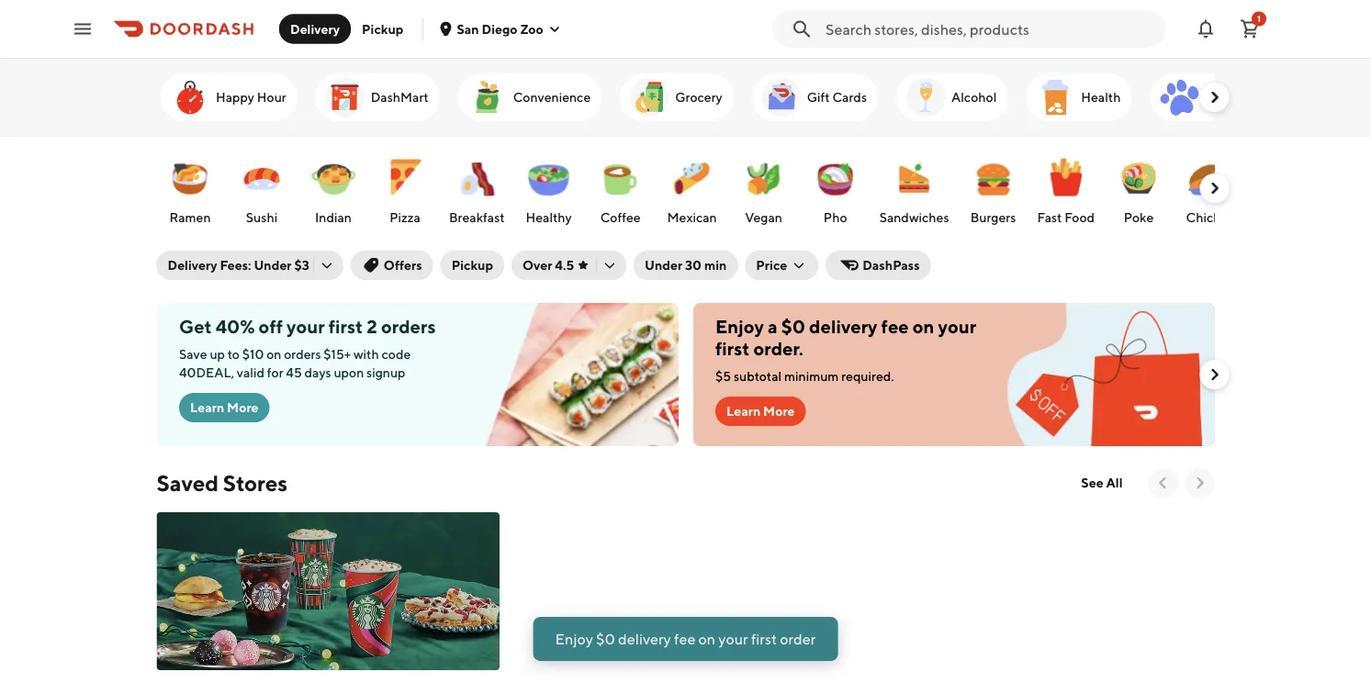 Task type: vqa. For each thing, say whether or not it's contained in the screenshot.
9:40
no



Task type: locate. For each thing, give the bounding box(es) containing it.
valid
[[236, 365, 264, 380]]

more
[[227, 400, 258, 415], [763, 404, 795, 419]]

0 horizontal spatial learn more
[[190, 400, 258, 415]]

pickup button up dashmart link
[[351, 14, 415, 44]]

on inside "get 40% off your first 2 orders save up to $10 on orders $15+ with code 40deal, valid for 45 days upon signup"
[[266, 347, 281, 362]]

dashpass
[[863, 258, 920, 273]]

sandwiches
[[879, 210, 949, 225]]

san
[[457, 21, 479, 36]]

see
[[1082, 475, 1104, 491]]

over 4.5
[[523, 258, 574, 273]]

learn more for order.
[[726, 404, 795, 419]]

vegan
[[745, 210, 782, 225]]

fast
[[1037, 210, 1062, 225]]

learn down 40deal,
[[190, 400, 224, 415]]

1 vertical spatial fee
[[674, 631, 696, 648]]

0 vertical spatial next button of carousel image
[[1206, 88, 1224, 107]]

more down "valid"
[[227, 400, 258, 415]]

cards
[[832, 90, 867, 105]]

learn more button
[[179, 393, 269, 423], [715, 397, 806, 426]]

0 horizontal spatial learn more button
[[179, 393, 269, 423]]

1 vertical spatial on
[[266, 347, 281, 362]]

convenience
[[513, 90, 590, 105]]

1 vertical spatial next button of carousel image
[[1191, 474, 1209, 492]]

2 under from the left
[[645, 258, 683, 273]]

gift cards link
[[752, 73, 878, 121]]

learn more for up
[[190, 400, 258, 415]]

under 30 min
[[645, 258, 727, 273]]

1 horizontal spatial more
[[763, 404, 795, 419]]

first inside enjoy a $0 delivery fee on your first order. $5 subtotal minimum required.
[[715, 338, 750, 360]]

0 vertical spatial fee
[[881, 316, 909, 338]]

next button of carousel image right pets image
[[1206, 88, 1224, 107]]

1 vertical spatial next button of carousel image
[[1206, 179, 1224, 198]]

1 horizontal spatial delivery
[[290, 21, 340, 36]]

learn more
[[190, 400, 258, 415], [726, 404, 795, 419]]

$5
[[715, 369, 731, 384]]

1 vertical spatial first
[[715, 338, 750, 360]]

learn for first
[[726, 404, 760, 419]]

0 horizontal spatial pickup button
[[351, 14, 415, 44]]

your inside enjoy a $0 delivery fee on your first order. $5 subtotal minimum required.
[[938, 316, 976, 338]]

enjoy inside enjoy a $0 delivery fee on your first order. $5 subtotal minimum required.
[[715, 316, 764, 338]]

on down dashpass
[[913, 316, 934, 338]]

1 vertical spatial delivery
[[618, 631, 671, 648]]

pickup down breakfast
[[452, 258, 493, 273]]

0 horizontal spatial pickup
[[362, 21, 404, 36]]

your
[[286, 316, 324, 338], [938, 316, 976, 338], [719, 631, 748, 648]]

0 horizontal spatial your
[[286, 316, 324, 338]]

1 horizontal spatial fee
[[881, 316, 909, 338]]

40%
[[215, 316, 254, 338]]

fees:
[[220, 258, 251, 273]]

pizza
[[389, 210, 420, 225]]

for
[[267, 365, 283, 380]]

get 40% off your first 2 orders save up to $10 on orders $15+ with code 40deal, valid for 45 days upon signup
[[179, 316, 435, 380]]

happy hour
[[215, 90, 286, 105]]

pickup button
[[351, 14, 415, 44], [441, 251, 504, 280]]

enjoy $0 delivery fee on your first order
[[555, 631, 816, 648]]

$0 inside enjoy a $0 delivery fee on your first order. $5 subtotal minimum required.
[[781, 316, 805, 338]]

0 vertical spatial delivery
[[809, 316, 877, 338]]

learn
[[190, 400, 224, 415], [726, 404, 760, 419]]

under left $3
[[254, 258, 292, 273]]

pickup right delivery button
[[362, 21, 404, 36]]

0 vertical spatial first
[[328, 316, 363, 338]]

1
[[1258, 13, 1261, 24]]

delivery inside delivery button
[[290, 21, 340, 36]]

first left order
[[751, 631, 777, 648]]

under inside under 30 min 'button'
[[645, 258, 683, 273]]

0 horizontal spatial $0
[[596, 631, 615, 648]]

min
[[705, 258, 727, 273]]

dashmart
[[370, 90, 428, 105]]

on left order
[[699, 631, 716, 648]]

$0
[[781, 316, 805, 338], [596, 631, 615, 648]]

1 vertical spatial enjoy
[[555, 631, 593, 648]]

1 horizontal spatial enjoy
[[715, 316, 764, 338]]

0 horizontal spatial learn
[[190, 400, 224, 415]]

1 horizontal spatial orders
[[381, 316, 435, 338]]

convenience link
[[458, 73, 601, 121]]

delivery up dashmart icon
[[290, 21, 340, 36]]

more down subtotal
[[763, 404, 795, 419]]

$3
[[294, 258, 309, 273]]

under left 30
[[645, 258, 683, 273]]

breakfast
[[449, 210, 504, 225]]

convenience image
[[465, 75, 509, 119]]

saved
[[157, 470, 219, 496]]

1 horizontal spatial learn
[[726, 404, 760, 419]]

enjoy for $0
[[555, 631, 593, 648]]

burgers
[[970, 210, 1016, 225]]

open menu image
[[72, 18, 94, 40]]

0 vertical spatial pickup button
[[351, 14, 415, 44]]

order.
[[753, 338, 803, 360]]

pickup for right 'pickup' button
[[452, 258, 493, 273]]

chicken
[[1186, 210, 1235, 225]]

2 horizontal spatial on
[[913, 316, 934, 338]]

learn down subtotal
[[726, 404, 760, 419]]

previous button of carousel image
[[1154, 474, 1173, 492]]

on inside enjoy a $0 delivery fee on your first order. $5 subtotal minimum required.
[[913, 316, 934, 338]]

next button of carousel image
[[1206, 366, 1224, 384], [1191, 474, 1209, 492]]

1 horizontal spatial under
[[645, 258, 683, 273]]

2 vertical spatial on
[[699, 631, 716, 648]]

0 horizontal spatial delivery
[[168, 258, 217, 273]]

orders up 45
[[284, 347, 321, 362]]

1 horizontal spatial pickup button
[[441, 251, 504, 280]]

enjoy
[[715, 316, 764, 338], [555, 631, 593, 648]]

over 4.5 button
[[512, 251, 627, 280]]

health link
[[1026, 73, 1132, 121]]

mexican
[[667, 210, 717, 225]]

Store search: begin typing to search for stores available on DoorDash text field
[[826, 19, 1155, 39]]

1 vertical spatial pickup button
[[441, 251, 504, 280]]

first up $5
[[715, 338, 750, 360]]

fee
[[881, 316, 909, 338], [674, 631, 696, 648]]

1 vertical spatial $0
[[596, 631, 615, 648]]

zoo
[[520, 21, 544, 36]]

0 horizontal spatial under
[[254, 258, 292, 273]]

1 button
[[1232, 11, 1269, 47]]

2 horizontal spatial your
[[938, 316, 976, 338]]

1 horizontal spatial learn more button
[[715, 397, 806, 426]]

under
[[254, 258, 292, 273], [645, 258, 683, 273]]

signup
[[366, 365, 405, 380]]

0 horizontal spatial enjoy
[[555, 631, 593, 648]]

delivery for delivery fees: under $3
[[168, 258, 217, 273]]

grocery
[[675, 90, 722, 105]]

orders up code
[[381, 316, 435, 338]]

pickup button down breakfast
[[441, 251, 504, 280]]

1 vertical spatial orders
[[284, 347, 321, 362]]

0 vertical spatial delivery
[[290, 21, 340, 36]]

1 horizontal spatial learn more
[[726, 404, 795, 419]]

next button of carousel image up chicken
[[1206, 179, 1224, 198]]

next button of carousel image
[[1206, 88, 1224, 107], [1206, 179, 1224, 198]]

required.
[[841, 369, 894, 384]]

subtotal
[[733, 369, 782, 384]]

0 vertical spatial $0
[[781, 316, 805, 338]]

happy hour link
[[160, 73, 297, 121]]

0 horizontal spatial first
[[328, 316, 363, 338]]

delivery
[[290, 21, 340, 36], [168, 258, 217, 273]]

0 vertical spatial on
[[913, 316, 934, 338]]

1 vertical spatial pickup
[[452, 258, 493, 273]]

poke
[[1124, 210, 1154, 225]]

1 items, open order cart image
[[1239, 18, 1261, 40]]

grocery image
[[627, 75, 671, 119]]

indian
[[315, 210, 351, 225]]

1 horizontal spatial delivery
[[809, 316, 877, 338]]

to
[[227, 347, 239, 362]]

fast food
[[1037, 210, 1095, 225]]

pets image
[[1157, 75, 1202, 119]]

1 horizontal spatial pickup
[[452, 258, 493, 273]]

dashmart image
[[323, 75, 367, 119]]

1 horizontal spatial first
[[715, 338, 750, 360]]

pets
[[1205, 90, 1231, 105]]

0 vertical spatial enjoy
[[715, 316, 764, 338]]

learn more down subtotal
[[726, 404, 795, 419]]

2 horizontal spatial first
[[751, 631, 777, 648]]

delivery
[[809, 316, 877, 338], [618, 631, 671, 648]]

learn more down 40deal,
[[190, 400, 258, 415]]

0 vertical spatial orders
[[381, 316, 435, 338]]

learn more button down subtotal
[[715, 397, 806, 426]]

first left 2
[[328, 316, 363, 338]]

1 horizontal spatial $0
[[781, 316, 805, 338]]

1 horizontal spatial on
[[699, 631, 716, 648]]

1 under from the left
[[254, 258, 292, 273]]

upon
[[333, 365, 364, 380]]

learn more button for up
[[179, 393, 269, 423]]

on up for
[[266, 347, 281, 362]]

0 horizontal spatial more
[[227, 400, 258, 415]]

0 horizontal spatial on
[[266, 347, 281, 362]]

learn more button down 40deal,
[[179, 393, 269, 423]]

pickup for the topmost 'pickup' button
[[362, 21, 404, 36]]

pets link
[[1150, 73, 1242, 121]]

pickup
[[362, 21, 404, 36], [452, 258, 493, 273]]

under 30 min button
[[634, 251, 738, 280]]

saved stores
[[157, 470, 287, 496]]

0 horizontal spatial orders
[[284, 347, 321, 362]]

40deal,
[[179, 365, 234, 380]]

4.5
[[555, 258, 574, 273]]

0 horizontal spatial delivery
[[618, 631, 671, 648]]

0 vertical spatial next button of carousel image
[[1206, 366, 1224, 384]]

2
[[366, 316, 377, 338]]

0 vertical spatial pickup
[[362, 21, 404, 36]]

san diego zoo
[[457, 21, 544, 36]]

on
[[913, 316, 934, 338], [266, 347, 281, 362], [699, 631, 716, 648]]

delivery left fees:
[[168, 258, 217, 273]]

stores
[[223, 470, 287, 496]]

1 vertical spatial delivery
[[168, 258, 217, 273]]



Task type: describe. For each thing, give the bounding box(es) containing it.
all
[[1107, 475, 1123, 491]]

health image
[[1033, 75, 1077, 119]]

minimum
[[784, 369, 839, 384]]

save
[[179, 347, 207, 362]]

30
[[685, 258, 702, 273]]

more for up
[[227, 400, 258, 415]]

days
[[304, 365, 331, 380]]

happy hour image
[[168, 75, 212, 119]]

saved stores link
[[157, 469, 287, 498]]

1 horizontal spatial your
[[719, 631, 748, 648]]

2 vertical spatial first
[[751, 631, 777, 648]]

price button
[[745, 251, 819, 280]]

fee inside enjoy a $0 delivery fee on your first order. $5 subtotal minimum required.
[[881, 316, 909, 338]]

with
[[353, 347, 379, 362]]

delivery for delivery
[[290, 21, 340, 36]]

san diego zoo button
[[439, 21, 562, 36]]

ramen
[[169, 210, 210, 225]]

learn more button for order.
[[715, 397, 806, 426]]

grocery link
[[620, 73, 733, 121]]

alcohol link
[[896, 73, 1008, 121]]

$15+
[[323, 347, 351, 362]]

coffee
[[600, 210, 640, 225]]

gift
[[807, 90, 830, 105]]

enjoy for a
[[715, 316, 764, 338]]

over
[[523, 258, 553, 273]]

get
[[179, 316, 211, 338]]

$10
[[242, 347, 264, 362]]

enjoy a $0 delivery fee on your first order. $5 subtotal minimum required.
[[715, 316, 976, 384]]

happy
[[215, 90, 254, 105]]

delivery button
[[279, 14, 351, 44]]

learn for save
[[190, 400, 224, 415]]

first inside "get 40% off your first 2 orders save up to $10 on orders $15+ with code 40deal, valid for 45 days upon signup"
[[328, 316, 363, 338]]

0 horizontal spatial fee
[[674, 631, 696, 648]]

1 next button of carousel image from the top
[[1206, 88, 1224, 107]]

delivery fees: under $3
[[168, 258, 309, 273]]

2 next button of carousel image from the top
[[1206, 179, 1224, 198]]

dashmart link
[[315, 73, 439, 121]]

delivery inside enjoy a $0 delivery fee on your first order. $5 subtotal minimum required.
[[809, 316, 877, 338]]

hour
[[257, 90, 286, 105]]

gift cards
[[807, 90, 867, 105]]

pho
[[823, 210, 847, 225]]

off
[[258, 316, 282, 338]]

a
[[768, 316, 777, 338]]

see all link
[[1071, 469, 1134, 498]]

health
[[1081, 90, 1121, 105]]

see all
[[1082, 475, 1123, 491]]

price
[[756, 258, 788, 273]]

up
[[209, 347, 225, 362]]

more for order.
[[763, 404, 795, 419]]

sushi
[[246, 210, 277, 225]]

healthy
[[525, 210, 572, 225]]

code
[[381, 347, 410, 362]]

order
[[780, 631, 816, 648]]

offers
[[384, 258, 422, 273]]

alcohol image
[[904, 75, 948, 119]]

45
[[286, 365, 302, 380]]

notification bell image
[[1195, 18, 1217, 40]]

gift cards image
[[759, 75, 803, 119]]

food
[[1064, 210, 1095, 225]]

your inside "get 40% off your first 2 orders save up to $10 on orders $15+ with code 40deal, valid for 45 days upon signup"
[[286, 316, 324, 338]]

diego
[[482, 21, 518, 36]]

offers button
[[351, 251, 433, 280]]

alcohol
[[951, 90, 997, 105]]

dashpass button
[[826, 251, 931, 280]]



